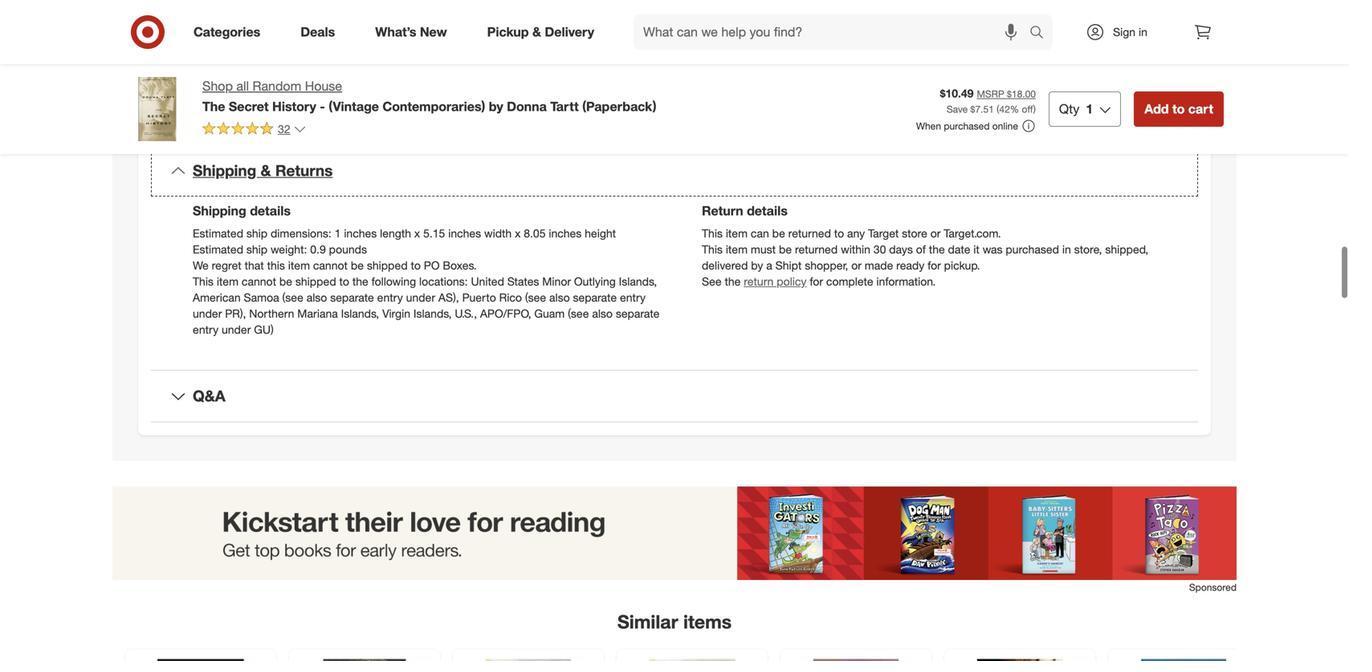 Task type: describe. For each thing, give the bounding box(es) containing it.
was
[[983, 242, 1003, 257]]

know
[[518, 107, 544, 121]]

when
[[916, 120, 941, 132]]

the mare - (vintage contemporaries) by  mary gaitskill (paperback) image
[[790, 660, 922, 662]]

following
[[371, 275, 416, 289]]

item up delivered
[[726, 242, 748, 257]]

0 vertical spatial returned
[[788, 226, 831, 240]]

item down regret
[[217, 275, 239, 289]]

report incorrect product info. button
[[592, 106, 741, 122]]

msrp
[[977, 88, 1004, 100]]

pickup
[[487, 24, 529, 40]]

1 vertical spatial shipped
[[295, 275, 336, 289]]

(vintage
[[329, 99, 379, 114]]

32 link
[[202, 121, 306, 140]]

weight:
[[271, 242, 307, 257]]

add to cart button
[[1134, 92, 1224, 127]]

2 horizontal spatial (see
[[568, 307, 589, 321]]

to inside return details this item can be returned to any target store or target.com. this item must be returned within 30 days of the date it was purchased in store, shipped, delivered by a shipt shopper, or made ready for pickup. see the return policy for complete information.
[[834, 226, 844, 240]]

0 horizontal spatial (see
[[282, 291, 303, 305]]

made
[[232, 55, 260, 69]]

items
[[683, 611, 732, 634]]

in inside return details this item can be returned to any target store or target.com. this item must be returned within 30 days of the date it was purchased in store, shipped, delivered by a shipt shopper, or made ready for pickup. see the return policy for complete information.
[[1062, 242, 1071, 257]]

return policy link
[[744, 275, 807, 289]]

1 horizontal spatial 1
[[1086, 101, 1093, 117]]

off
[[1022, 103, 1033, 115]]

delivered
[[702, 259, 748, 273]]

northern
[[249, 307, 294, 321]]

return details this item can be returned to any target store or target.com. this item must be returned within 30 days of the date it was purchased in store, shipped, delivered by a shipt shopper, or made ready for pickup. see the return policy for complete information.
[[702, 203, 1149, 289]]

5.15
[[423, 226, 445, 240]]

made
[[865, 259, 893, 273]]

must
[[751, 242, 776, 257]]

$18.00
[[1007, 88, 1036, 100]]

0 horizontal spatial islands,
[[341, 307, 379, 321]]

0 horizontal spatial entry
[[193, 323, 219, 337]]

shipping for shipping details estimated ship dimensions: 1 inches length x 5.15 inches width x 8.05 inches height estimated ship weight: 0.9 pounds we regret that this item cannot be shipped to po boxes.
[[193, 203, 246, 219]]

virgin
[[382, 307, 410, 321]]

30
[[874, 242, 886, 257]]

be up shipt
[[779, 242, 792, 257]]

usa
[[294, 55, 317, 69]]

0 vertical spatial in
[[1139, 25, 1148, 39]]

we
[[460, 107, 474, 121]]

u.s.,
[[455, 307, 477, 321]]

what's new
[[375, 24, 447, 40]]

donna
[[507, 99, 547, 114]]

1 horizontal spatial (see
[[525, 291, 546, 305]]

can
[[751, 226, 769, 240]]

delivery
[[545, 24, 594, 40]]

shipping & returns
[[193, 162, 333, 180]]

length
[[380, 226, 411, 240]]

it
[[974, 242, 980, 257]]

1 horizontal spatial islands,
[[414, 307, 452, 321]]

shipping details estimated ship dimensions: 1 inches length x 5.15 inches width x 8.05 inches height estimated ship weight: 0.9 pounds we regret that this item cannot be shipped to po boxes.
[[193, 203, 616, 273]]

shipt
[[776, 259, 802, 273]]

by inside return details this item can be returned to any target store or target.com. this item must be returned within 30 days of the date it was purchased in store, shipped, delivered by a shipt shopper, or made ready for pickup. see the return policy for complete information.
[[751, 259, 763, 273]]

2 inches from the left
[[448, 226, 481, 240]]

info.
[[720, 107, 741, 121]]

1 vertical spatial returned
[[795, 242, 838, 257]]

(paperback)
[[582, 99, 657, 114]]

rico
[[499, 291, 522, 305]]

$10.49 msrp $18.00 save $ 7.51 ( 42 % off )
[[940, 86, 1036, 115]]

contemporaries)
[[383, 99, 485, 114]]

states
[[507, 275, 539, 289]]

cart
[[1188, 101, 1213, 117]]

see
[[702, 275, 722, 289]]

:
[[225, 55, 228, 69]]

0 horizontal spatial purchased
[[944, 120, 990, 132]]

origin : made in the usa
[[193, 55, 317, 69]]

to down pounds
[[339, 275, 349, 289]]

horace afoot - (vintage contemporaries) by  frederick reuss (paperback) image
[[1118, 660, 1250, 662]]

search
[[1022, 26, 1061, 41]]

when purchased online
[[916, 120, 1018, 132]]

we
[[193, 259, 209, 273]]

0 horizontal spatial also
[[307, 291, 327, 305]]

store,
[[1074, 242, 1102, 257]]

target
[[868, 226, 899, 240]]

mariana
[[297, 307, 338, 321]]

history
[[272, 99, 316, 114]]

2 horizontal spatial entry
[[620, 291, 646, 305]]

pickup & delivery link
[[474, 14, 614, 50]]

2 vertical spatial under
[[222, 323, 251, 337]]

secret
[[229, 99, 269, 114]]

shopper,
[[805, 259, 848, 273]]

0.9
[[310, 242, 326, 257]]

2 estimated from the top
[[193, 242, 243, 257]]

complete,
[[407, 107, 457, 121]]

boxes.
[[443, 259, 477, 273]]

if the item details above aren't accurate or complete, we want to know about it. report incorrect product info.
[[193, 107, 741, 121]]

store
[[902, 226, 927, 240]]

pickup.
[[944, 259, 980, 273]]

what's new link
[[362, 14, 467, 50]]

deals link
[[287, 14, 355, 50]]

purchased inside return details this item can be returned to any target store or target.com. this item must be returned within 30 days of the date it was purchased in store, shipped, delivered by a shipt shopper, or made ready for pickup. see the return policy for complete information.
[[1006, 242, 1059, 257]]

1 x from the left
[[414, 226, 420, 240]]

item inside "shipping details estimated ship dimensions: 1 inches length x 5.15 inches width x 8.05 inches height estimated ship weight: 0.9 pounds we regret that this item cannot be shipped to po boxes."
[[288, 259, 310, 273]]

1 horizontal spatial entry
[[377, 291, 403, 305]]

regret
[[212, 259, 241, 273]]

shipped inside "shipping details estimated ship dimensions: 1 inches length x 5.15 inches width x 8.05 inches height estimated ship weight: 0.9 pounds we regret that this item cannot be shipped to po boxes."
[[367, 259, 408, 273]]

samoa
[[244, 291, 279, 305]]

it.
[[580, 107, 588, 121]]

locations:
[[419, 275, 468, 289]]

item up 32 link
[[221, 107, 243, 121]]

this
[[267, 259, 285, 273]]

width
[[484, 226, 512, 240]]

2 x from the left
[[515, 226, 521, 240]]

want
[[477, 107, 501, 121]]

what's
[[375, 24, 416, 40]]

as),
[[438, 291, 459, 305]]

be right 'can'
[[772, 226, 785, 240]]

complete
[[826, 275, 873, 289]]

1 vertical spatial this
[[702, 242, 723, 257]]

the right of
[[929, 242, 945, 257]]

the left following
[[352, 275, 368, 289]]

incorrect
[[629, 107, 674, 121]]

2 horizontal spatial islands,
[[619, 275, 657, 289]]

search button
[[1022, 14, 1061, 53]]

0 horizontal spatial for
[[810, 275, 823, 289]]

2 vertical spatial this
[[193, 275, 214, 289]]

apo/fpo,
[[480, 307, 531, 321]]

cannot inside "shipping details estimated ship dimensions: 1 inches length x 5.15 inches width x 8.05 inches height estimated ship weight: 0.9 pounds we regret that this item cannot be shipped to po boxes."
[[313, 259, 348, 273]]

shipping for shipping & returns
[[193, 162, 256, 180]]

to inside button
[[1173, 101, 1185, 117]]



Task type: locate. For each thing, give the bounding box(es) containing it.
1 vertical spatial estimated
[[193, 242, 243, 257]]

1 ship from the top
[[246, 226, 268, 240]]

all
[[236, 78, 249, 94]]

(see up northern at the left top of page
[[282, 291, 303, 305]]

or
[[394, 107, 404, 121], [931, 226, 941, 240], [851, 259, 862, 273]]

islands,
[[619, 275, 657, 289], [341, 307, 379, 321], [414, 307, 452, 321]]

to inside "shipping details estimated ship dimensions: 1 inches length x 5.15 inches width x 8.05 inches height estimated ship weight: 0.9 pounds we regret that this item cannot be shipped to po boxes."
[[411, 259, 421, 273]]

0 vertical spatial by
[[489, 99, 503, 114]]

or right accurate
[[394, 107, 404, 121]]

1 horizontal spatial shipped
[[367, 259, 408, 273]]

categories link
[[180, 14, 280, 50]]

0 horizontal spatial in
[[263, 55, 272, 69]]

outlying
[[574, 275, 616, 289]]

1 vertical spatial ship
[[246, 242, 268, 257]]

(
[[997, 103, 999, 115]]

typical american - (vintage contemporaries) by  gish jen (paperback) image
[[954, 660, 1086, 662]]

1 up pounds
[[335, 226, 341, 240]]

1 horizontal spatial &
[[532, 24, 541, 40]]

height
[[585, 226, 616, 240]]

0 horizontal spatial x
[[414, 226, 420, 240]]

under
[[406, 291, 435, 305], [193, 307, 222, 321], [222, 323, 251, 337]]

sign
[[1113, 25, 1136, 39]]

date
[[948, 242, 970, 257]]

0 vertical spatial 1
[[1086, 101, 1093, 117]]

if
[[193, 107, 199, 121]]

aren't
[[316, 107, 344, 121]]

$10.49
[[940, 86, 974, 100]]

or down within at the right top of page
[[851, 259, 862, 273]]

ready
[[896, 259, 925, 273]]

sponsored
[[1189, 582, 1237, 594]]

details for shipping
[[250, 203, 291, 219]]

1 vertical spatial by
[[751, 259, 763, 273]]

shipping inside dropdown button
[[193, 162, 256, 180]]

0 vertical spatial shipped
[[367, 259, 408, 273]]

details
[[246, 107, 279, 121], [250, 203, 291, 219], [747, 203, 788, 219]]

the left usa
[[275, 55, 291, 69]]

goldfinch 04/07/2015 fiction + literature genres - by donna tartt ( paperback ) image
[[463, 660, 594, 662]]

categories
[[194, 24, 260, 40]]

& for shipping
[[261, 162, 271, 180]]

0 horizontal spatial &
[[261, 162, 271, 180]]

random
[[253, 78, 301, 94]]

advertisement region
[[112, 487, 1237, 581]]

2 horizontal spatial inches
[[549, 226, 582, 240]]

for down shopper,
[[810, 275, 823, 289]]

x left 8.05 at the top of page
[[515, 226, 521, 240]]

be down pounds
[[351, 259, 364, 273]]

-
[[320, 99, 325, 114]]

this down we
[[193, 275, 214, 289]]

0 horizontal spatial by
[[489, 99, 503, 114]]

under down pr),
[[222, 323, 251, 337]]

)
[[1033, 103, 1036, 115]]

to right add
[[1173, 101, 1185, 117]]

1 estimated from the top
[[193, 226, 243, 240]]

returned
[[788, 226, 831, 240], [795, 242, 838, 257]]

by left the a
[[751, 259, 763, 273]]

1 inches from the left
[[344, 226, 377, 240]]

donna tartt's the secret history - (continuum contemporaries) by  tracy hargreaves (paperback) image
[[135, 660, 267, 662]]

1 horizontal spatial purchased
[[1006, 242, 1059, 257]]

inches right 8.05 at the top of page
[[549, 226, 582, 240]]

cannot up samoa
[[242, 275, 276, 289]]

a
[[766, 259, 772, 273]]

islands, right outlying
[[619, 275, 657, 289]]

1 vertical spatial cannot
[[242, 275, 276, 289]]

product
[[677, 107, 717, 121]]

What can we help you find? suggestions appear below search field
[[634, 14, 1034, 50]]

or right store
[[931, 226, 941, 240]]

tartt
[[550, 99, 579, 114]]

add
[[1145, 101, 1169, 117]]

2 vertical spatial or
[[851, 259, 862, 273]]

shipped up mariana
[[295, 275, 336, 289]]

to right want
[[504, 107, 514, 121]]

8.05
[[524, 226, 546, 240]]

0 vertical spatial this
[[702, 226, 723, 240]]

1 horizontal spatial cannot
[[313, 259, 348, 273]]

by inside shop all random house the secret history - (vintage contemporaries) by donna tartt (paperback)
[[489, 99, 503, 114]]

to left any
[[834, 226, 844, 240]]

1 horizontal spatial x
[[515, 226, 521, 240]]

1 horizontal spatial also
[[549, 291, 570, 305]]

0 horizontal spatial inches
[[344, 226, 377, 240]]

image of the secret history - (vintage contemporaries) by donna tartt (paperback) image
[[125, 77, 190, 141]]

to
[[1173, 101, 1185, 117], [504, 107, 514, 121], [834, 226, 844, 240], [411, 259, 421, 273], [339, 275, 349, 289]]

the goldfinch (hardcover) by donna tartt image
[[626, 660, 758, 662]]

this down return
[[702, 226, 723, 240]]

shipped,
[[1105, 242, 1149, 257]]

american psycho - (vintage contemporaries) by bret easton ellis (paperback) image
[[299, 660, 430, 662]]

& inside dropdown button
[[261, 162, 271, 180]]

1 vertical spatial 1
[[335, 226, 341, 240]]

online
[[992, 120, 1018, 132]]

2 horizontal spatial also
[[592, 307, 613, 321]]

in right sign at top right
[[1139, 25, 1148, 39]]

3 inches from the left
[[549, 226, 582, 240]]

gu)
[[254, 323, 274, 337]]

about
[[547, 107, 576, 121]]

1 horizontal spatial by
[[751, 259, 763, 273]]

(see down states
[[525, 291, 546, 305]]

of
[[916, 242, 926, 257]]

0 vertical spatial cannot
[[313, 259, 348, 273]]

1 vertical spatial purchased
[[1006, 242, 1059, 257]]

separate
[[330, 291, 374, 305], [573, 291, 617, 305], [616, 307, 660, 321]]

sign in
[[1113, 25, 1148, 39]]

1 vertical spatial under
[[193, 307, 222, 321]]

by right the we
[[489, 99, 503, 114]]

po
[[424, 259, 440, 273]]

details for return
[[747, 203, 788, 219]]

details up 'can'
[[747, 203, 788, 219]]

any
[[847, 226, 865, 240]]

shipping inside "shipping details estimated ship dimensions: 1 inches length x 5.15 inches width x 8.05 inches height estimated ship weight: 0.9 pounds we regret that this item cannot be shipped to po boxes."
[[193, 203, 246, 219]]

details up dimensions:
[[250, 203, 291, 219]]

shipping & returns button
[[151, 145, 1198, 197]]

shipped
[[367, 259, 408, 273], [295, 275, 336, 289]]

q&a button
[[151, 371, 1198, 422]]

1 right qty
[[1086, 101, 1093, 117]]

%
[[1010, 103, 1019, 115]]

0 vertical spatial purchased
[[944, 120, 990, 132]]

add to cart
[[1145, 101, 1213, 117]]

inches right "5.15"
[[448, 226, 481, 240]]

shipping down 32 link
[[193, 162, 256, 180]]

details up 32 link
[[246, 107, 279, 121]]

the
[[202, 99, 225, 114]]

0 horizontal spatial cannot
[[242, 275, 276, 289]]

deals
[[301, 24, 335, 40]]

0 horizontal spatial shipped
[[295, 275, 336, 289]]

similar
[[617, 611, 678, 634]]

similar items
[[617, 611, 732, 634]]

save
[[947, 103, 968, 115]]

pr),
[[225, 307, 246, 321]]

1 inside "shipping details estimated ship dimensions: 1 inches length x 5.15 inches width x 8.05 inches height estimated ship weight: 0.9 pounds we regret that this item cannot be shipped to po boxes."
[[335, 226, 341, 240]]

2 vertical spatial in
[[1062, 242, 1071, 257]]

ship
[[246, 226, 268, 240], [246, 242, 268, 257]]

in right made
[[263, 55, 272, 69]]

0 vertical spatial under
[[406, 291, 435, 305]]

shop
[[202, 78, 233, 94]]

within
[[841, 242, 870, 257]]

qty
[[1059, 101, 1080, 117]]

1 vertical spatial for
[[810, 275, 823, 289]]

cannot up this item cannot be shipped to the following locations:
[[313, 259, 348, 273]]

for right ready
[[928, 259, 941, 273]]

0 vertical spatial or
[[394, 107, 404, 121]]

also down minor
[[549, 291, 570, 305]]

& for pickup
[[532, 24, 541, 40]]

1 horizontal spatial or
[[851, 259, 862, 273]]

this
[[702, 226, 723, 240], [702, 242, 723, 257], [193, 275, 214, 289]]

to left po
[[411, 259, 421, 273]]

islands, down as),
[[414, 307, 452, 321]]

1 horizontal spatial inches
[[448, 226, 481, 240]]

q&a
[[193, 387, 226, 406]]

0 vertical spatial estimated
[[193, 226, 243, 240]]

item left 'can'
[[726, 226, 748, 240]]

0 vertical spatial &
[[532, 24, 541, 40]]

2 ship from the top
[[246, 242, 268, 257]]

guam
[[534, 307, 565, 321]]

days
[[889, 242, 913, 257]]

0 vertical spatial for
[[928, 259, 941, 273]]

1 vertical spatial &
[[261, 162, 271, 180]]

purchased down $
[[944, 120, 990, 132]]

details inside return details this item can be returned to any target store or target.com. this item must be returned within 30 days of the date it was purchased in store, shipped, delivered by a shipt shopper, or made ready for pickup. see the return policy for complete information.
[[747, 203, 788, 219]]

accurate
[[347, 107, 390, 121]]

return
[[744, 275, 774, 289]]

1 shipping from the top
[[193, 162, 256, 180]]

also down outlying
[[592, 307, 613, 321]]

0 horizontal spatial 1
[[335, 226, 341, 240]]

pickup & delivery
[[487, 24, 594, 40]]

1 horizontal spatial in
[[1062, 242, 1071, 257]]

2 shipping from the top
[[193, 203, 246, 219]]

2 horizontal spatial or
[[931, 226, 941, 240]]

that
[[245, 259, 264, 273]]

7.51
[[975, 103, 994, 115]]

in
[[1139, 25, 1148, 39], [263, 55, 272, 69], [1062, 242, 1071, 257]]

1 vertical spatial shipping
[[193, 203, 246, 219]]

shipping up regret
[[193, 203, 246, 219]]

inches up pounds
[[344, 226, 377, 240]]

0 horizontal spatial or
[[394, 107, 404, 121]]

details inside "shipping details estimated ship dimensions: 1 inches length x 5.15 inches width x 8.05 inches height estimated ship weight: 0.9 pounds we regret that this item cannot be shipped to po boxes."
[[250, 203, 291, 219]]

2 horizontal spatial in
[[1139, 25, 1148, 39]]

(see right guam
[[568, 307, 589, 321]]

0 vertical spatial shipping
[[193, 162, 256, 180]]

item down weight:
[[288, 259, 310, 273]]

this up delivered
[[702, 242, 723, 257]]

the right if
[[202, 107, 218, 121]]

shipped up following
[[367, 259, 408, 273]]

islands, left virgin
[[341, 307, 379, 321]]

policy
[[777, 275, 807, 289]]

be inside "shipping details estimated ship dimensions: 1 inches length x 5.15 inches width x 8.05 inches height estimated ship weight: 0.9 pounds we regret that this item cannot be shipped to po boxes."
[[351, 259, 364, 273]]

& right pickup
[[532, 24, 541, 40]]

be
[[772, 226, 785, 240], [779, 242, 792, 257], [351, 259, 364, 273], [279, 275, 292, 289]]

purchased right was
[[1006, 242, 1059, 257]]

the down delivered
[[725, 275, 741, 289]]

0 vertical spatial ship
[[246, 226, 268, 240]]

& inside 'link'
[[532, 24, 541, 40]]

similar items region
[[112, 487, 1259, 662]]

origin
[[193, 55, 225, 69]]

minor
[[542, 275, 571, 289]]

1 vertical spatial or
[[931, 226, 941, 240]]

sign in link
[[1072, 14, 1173, 50]]

x left "5.15"
[[414, 226, 420, 240]]

entry
[[377, 291, 403, 305], [620, 291, 646, 305], [193, 323, 219, 337]]

under down locations:
[[406, 291, 435, 305]]

new
[[420, 24, 447, 40]]

1 horizontal spatial for
[[928, 259, 941, 273]]

in left store,
[[1062, 242, 1071, 257]]

42
[[999, 103, 1010, 115]]

be down this
[[279, 275, 292, 289]]

x
[[414, 226, 420, 240], [515, 226, 521, 240]]

under down american
[[193, 307, 222, 321]]

1 vertical spatial in
[[263, 55, 272, 69]]

also up mariana
[[307, 291, 327, 305]]

this item cannot be shipped to the following locations:
[[193, 275, 468, 289]]

& left returns
[[261, 162, 271, 180]]

american
[[193, 291, 241, 305]]



Task type: vqa. For each thing, say whether or not it's contained in the screenshot.
checkbox
no



